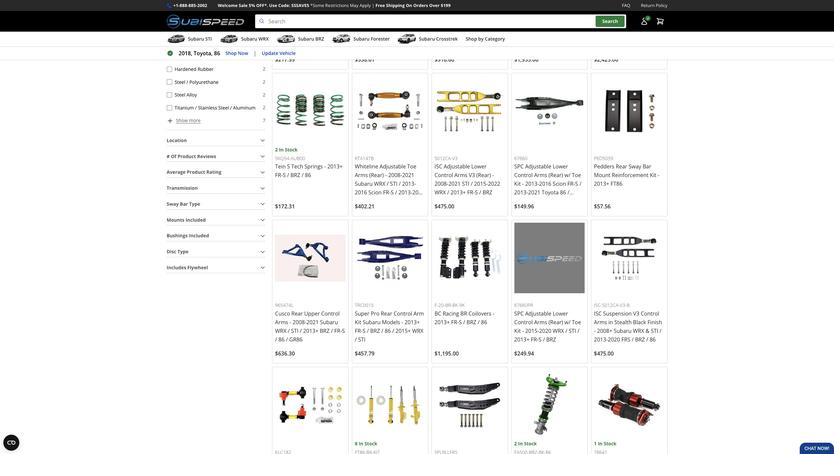 Task type: locate. For each thing, give the bounding box(es) containing it.
0 vertical spatial shop
[[466, 36, 477, 42]]

1 vertical spatial universal
[[515, 42, 538, 49]]

1 horizontal spatial suspension
[[603, 310, 632, 317]]

2015+
[[293, 25, 308, 32], [325, 25, 341, 32], [470, 25, 485, 32], [435, 33, 450, 41], [396, 327, 411, 335]]

reviews
[[197, 153, 216, 159]]

included for mounts included
[[186, 217, 206, 223]]

line,
[[642, 16, 653, 23]]

2 whiteline from the top
[[355, 163, 378, 170]]

- inside ped5059 pedders rear sway bar mount reinforcement kit - 2013+ ft86
[[658, 172, 660, 179]]

2 spc from the top
[[515, 310, 524, 317]]

1 horizontal spatial super
[[355, 310, 370, 317]]

fr- inside 67660 spc adjustable lower control arms (rear) w/ toe kit - 2013-2016 scion fr-s / 2013-2021 toyota 86 / subaru brz / 2008-2021 subaru wrx / sti
[[568, 180, 575, 188]]

titanium up subaru sti
[[201, 27, 221, 33]]

fr- inside the whiteline adjustable end links (front) - 2013-2016 scion fr-s / 2013-2024 subaru brz / 2017-2024 toyota 86
[[370, 33, 377, 41]]

isc suspension v3 control arms in stealth black finish - 2008+ subaru wrx & sti / 2013-2020 frs / brz / 86
[[594, 310, 662, 343]]

fr- inside the kta147b whiteline adjustable toe arms (rear) - 2008-2021 subaru wrx / sti / 2013- 2016 scion fr-s / 2013-2024 brz / 2017-2024 toyota 86
[[383, 189, 391, 196]]

air down '27682'
[[515, 16, 521, 23]]

0 vertical spatial frs
[[495, 33, 504, 41]]

1 vertical spatial $475.00
[[594, 350, 614, 357]]

cusco down 965474l
[[275, 310, 290, 317]]

1 vertical spatial cusco
[[275, 310, 290, 317]]

stock for 2 in stock skq54-aub00 tein s tech springs - 2013+ fr-s / brz / 86
[[285, 147, 298, 153]]

2013+ inside bc racing br coilovers - 2013+ fr-s / brz / 86
[[435, 319, 450, 326]]

in inside 2 in stock skq54-aub00 tein s tech springs - 2013+ fr-s / brz / 86
[[279, 147, 284, 153]]

2013- inside isc suspension v3 control arms in stealth black finish - 2008+ subaru wrx & sti / 2013-2020 frs / brz / 86
[[594, 336, 608, 343]]

2013+ inside cusco rear upper control arms - 2008-2021 subaru wrx /  sti / 2013+ brz / fr-s / 86 / gr86
[[303, 327, 319, 335]]

0 vertical spatial $475.00
[[435, 203, 455, 210]]

bar down the transmission
[[180, 201, 188, 207]]

spl adjustable lower control arms (rear) - 2015-2022 wrx / sti / 2013+ fr-s / brz image
[[435, 370, 505, 440]]

2016 inside the whiteline adjustable end links (front) - 2013-2016 scion fr-s / 2013-2024 subaru brz / 2017-2024 toyota 86
[[404, 25, 416, 32]]

isc adjustable lower control arms v3 (rear) - 2008-2021 sti / 2015-2022 wrx / 2013+ fr-s / brz image
[[435, 76, 505, 146]]

suspension down isc-s012ca-v3-b
[[603, 310, 632, 317]]

1 vertical spatial arm
[[414, 310, 424, 317]]

search input field
[[255, 14, 626, 28]]

trc0007
[[275, 8, 294, 14]]

0 vertical spatial super
[[275, 16, 290, 23]]

| left the free
[[372, 2, 375, 8]]

titanium up show
[[175, 105, 194, 111]]

0 vertical spatial arm
[[455, 25, 465, 32]]

wrx inside the kta147b whiteline adjustable toe arms (rear) - 2008-2021 subaru wrx / sti / 2013- 2016 scion fr-s / 2013-2024 brz / 2017-2024 toyota 86
[[374, 180, 386, 188]]

type up mounts included
[[189, 201, 200, 207]]

2015+ inside the super pro rear control arm kit subaru models - 2013+ fr-s / brz / 86 / 2015+ wrx / sti
[[396, 327, 411, 335]]

tein
[[275, 163, 286, 170]]

- inside the super pro rear control arm kit subaru models - 2013+ fr-s / brz / 86 / 2015+ wrx / sti
[[402, 319, 403, 326]]

2017-
[[389, 42, 403, 49], [370, 198, 383, 205]]

2
[[263, 53, 266, 59], [263, 66, 266, 72], [263, 79, 266, 85], [263, 91, 266, 98], [263, 104, 266, 111], [275, 147, 278, 153], [515, 441, 517, 447]]

universal down compressor
[[515, 42, 538, 49]]

+1-888-885-2002 link
[[173, 2, 207, 9]]

1 horizontal spatial isc
[[594, 310, 602, 317]]

lift left "3h"
[[603, 16, 610, 23]]

0 horizontal spatial universal
[[515, 42, 538, 49]]

air
[[515, 16, 521, 23], [573, 16, 580, 23], [594, 16, 601, 23], [633, 16, 640, 23]]

air down 27691
[[594, 16, 601, 23]]

lift
[[523, 16, 531, 23], [603, 16, 610, 23]]

1 vertical spatial frs
[[622, 336, 631, 343]]

1 in stock
[[594, 441, 617, 447]]

wrx inside spc adjustable lower control arms (rear) w/ toe kit - 2015-2020 wrx / sti / 2013+ fr-s / brz
[[553, 327, 564, 335]]

| right now
[[254, 50, 257, 57]]

$1,955.00
[[515, 56, 539, 63]]

finish
[[648, 319, 662, 326]]

0 vertical spatial whiteline
[[355, 16, 378, 23]]

adjustable inside 67660 spc adjustable lower control arms (rear) w/ toe kit - 2013-2016 scion fr-s / 2013-2021 toyota 86 / subaru brz / 2008-2021 subaru wrx / sti
[[525, 163, 552, 170]]

super for kit
[[355, 310, 370, 317]]

shop left now
[[226, 50, 237, 56]]

(front)
[[369, 25, 386, 32]]

1 horizontal spatial 2017-
[[389, 42, 403, 49]]

toe inside super pro rear toe control arms - 2015+ wrx / 2015+ sti / 2013+ fr-s / brz / 86
[[314, 16, 323, 23]]

- inside 27682 air lift performance 3p air suspension control unit w/ compressor and tank - universal
[[571, 33, 572, 41]]

subaru
[[188, 36, 204, 42], [241, 36, 257, 42], [298, 36, 314, 42], [354, 36, 370, 42], [419, 36, 435, 42], [355, 42, 373, 49], [355, 180, 373, 188], [515, 198, 532, 205], [515, 206, 532, 214], [320, 319, 338, 326], [363, 319, 381, 326], [614, 327, 632, 335]]

pedders
[[594, 163, 615, 170]]

mounts included button
[[167, 215, 266, 225]]

s012ca-
[[435, 155, 452, 161], [602, 302, 620, 308]]

1 vertical spatial 2017-
[[370, 198, 383, 205]]

0 vertical spatial scion
[[355, 33, 368, 41]]

arm up crosstrek
[[455, 25, 465, 32]]

0 vertical spatial included
[[186, 217, 206, 223]]

rear left upper on the bottom left of the page
[[292, 310, 303, 317]]

0 horizontal spatial lift
[[523, 16, 531, 23]]

2 horizontal spatial v3
[[633, 310, 640, 317]]

cusco for cusco adjustable lower control arm - 2015+ wrx / 2015+ sti / 2013+ brz / frs / 86
[[435, 16, 450, 23]]

bilstein b6 shocks complete kit - 2013+ fr-s / brz / 86 image
[[355, 370, 425, 440]]

0 vertical spatial 2016
[[404, 25, 416, 32]]

gr86
[[289, 336, 303, 343]]

air left button image
[[633, 16, 640, 23]]

bc
[[435, 310, 442, 317]]

compressor)
[[594, 33, 626, 41]]

universal down 444c
[[631, 33, 654, 41]]

0 horizontal spatial pro
[[291, 16, 300, 23]]

pro inside super pro rear toe control arms - 2015+ wrx / 2015+ sti / 2013+ fr-s / brz / 86
[[291, 16, 300, 23]]

isc
[[435, 163, 443, 170], [594, 310, 602, 317]]

1 vertical spatial isc
[[594, 310, 602, 317]]

1 vertical spatial type
[[178, 249, 189, 255]]

isc inside s012ca-v3 isc adjustable lower control arms v3 (rear) - 2008-2021 sti / 2015-2022 wrx / 2013+ fr-s / brz
[[435, 163, 443, 170]]

0 horizontal spatial v3
[[452, 155, 458, 161]]

1 horizontal spatial v3
[[469, 172, 475, 179]]

2015+ down models
[[396, 327, 411, 335]]

rear up reinforcement
[[616, 163, 628, 170]]

1 vertical spatial polyurethane
[[189, 79, 219, 85]]

0 horizontal spatial isc
[[435, 163, 443, 170]]

arm inside the super pro rear control arm kit subaru models - 2013+ fr-s / brz / 86 / 2015+ wrx / sti
[[414, 310, 424, 317]]

1 horizontal spatial shop
[[466, 36, 477, 42]]

arms inside s012ca-v3 isc adjustable lower control arms v3 (rear) - 2008-2021 sti / 2015-2022 wrx / 2013+ fr-s / brz
[[455, 172, 468, 179]]

0 vertical spatial type
[[189, 201, 200, 207]]

1 vertical spatial w/
[[565, 172, 571, 179]]

Aluminum / Steel button
[[167, 2, 172, 7]]

0 horizontal spatial 2015-
[[474, 180, 488, 188]]

1 vertical spatial pro
[[371, 310, 380, 317]]

whiteline
[[355, 16, 378, 23], [355, 163, 378, 170]]

wrx inside isc suspension v3 control arms in stealth black finish - 2008+ subaru wrx & sti / 2013-2020 frs / brz / 86
[[633, 327, 645, 335]]

product inside dropdown button
[[187, 169, 205, 175]]

arm inside cusco adjustable lower control arm - 2015+ wrx / 2015+ sti / 2013+ brz / frs / 86
[[455, 25, 465, 32]]

2015+ up the subaru brz dropdown button on the top
[[293, 25, 308, 32]]

2 vertical spatial scion
[[369, 189, 382, 196]]

1 horizontal spatial universal
[[631, 33, 654, 41]]

disc type
[[167, 249, 189, 255]]

1 spc from the top
[[515, 163, 524, 170]]

1 whiteline from the top
[[355, 16, 378, 23]]

subaru sti
[[188, 36, 212, 42]]

1 vertical spatial |
[[254, 50, 257, 57]]

1 vertical spatial shop
[[226, 50, 237, 56]]

Steel Alloy button
[[167, 92, 172, 98]]

whiteline down "kta147b"
[[355, 163, 378, 170]]

br
[[461, 310, 467, 317]]

super down trc0007
[[275, 16, 290, 23]]

pro down trc0015
[[371, 310, 380, 317]]

1 vertical spatial 2016
[[539, 180, 552, 188]]

1 horizontal spatial scion
[[369, 189, 382, 196]]

0 horizontal spatial 2016
[[355, 189, 367, 196]]

super inside super pro rear toe control arms - 2015+ wrx / 2015+ sti / 2013+ fr-s / brz / 86
[[275, 16, 290, 23]]

spc down 67660
[[515, 163, 524, 170]]

Chromoly button
[[167, 54, 172, 59]]

fr- inside s012ca-v3 isc adjustable lower control arms v3 (rear) - 2008-2021 sti / 2015-2022 wrx / 2013+ fr-s / brz
[[467, 189, 475, 196]]

0 horizontal spatial frs
[[495, 33, 504, 41]]

in
[[279, 147, 284, 153], [359, 441, 364, 447], [518, 441, 523, 447], [598, 441, 603, 447]]

86 inside cusco rear upper control arms - 2008-2021 subaru wrx /  sti / 2013+ brz / fr-s / 86 / gr86
[[279, 336, 285, 343]]

s inside 67660 spc adjustable lower control arms (rear) w/ toe kit - 2013-2016 scion fr-s / 2013-2021 toyota 86 / subaru brz / 2008-2021 subaru wrx / sti
[[575, 180, 578, 188]]

wrx inside s012ca-v3 isc adjustable lower control arms v3 (rear) - 2008-2021 sti / 2015-2022 wrx / 2013+ fr-s / brz
[[435, 189, 446, 196]]

shop left by
[[466, 36, 477, 42]]

2 lift from the left
[[603, 16, 610, 23]]

location
[[167, 137, 187, 144]]

1 vertical spatial scion
[[553, 180, 566, 188]]

0 vertical spatial w/
[[576, 25, 582, 32]]

pro for -
[[291, 16, 300, 23]]

1 vertical spatial sway
[[167, 201, 179, 207]]

1 horizontal spatial 2020
[[608, 336, 620, 343]]

brz inside cusco adjustable lower control arm - 2015+ wrx / 2015+ sti / 2013+ brz / frs / 86
[[480, 33, 490, 41]]

1 vertical spatial 2020
[[608, 336, 620, 343]]

rear inside super pro rear toe control arms - 2015+ wrx / 2015+ sti / 2013+ fr-s / brz / 86
[[301, 16, 313, 23]]

2015-
[[474, 180, 488, 188], [526, 327, 539, 335]]

shop for shop now
[[226, 50, 237, 56]]

2008+
[[597, 327, 613, 335]]

apply
[[360, 2, 371, 8]]

1 horizontal spatial |
[[372, 2, 375, 8]]

adjustable inside spc adjustable lower control arms (rear) w/ toe kit - 2015-2020 wrx / sti / 2013+ fr-s / brz
[[525, 310, 552, 317]]

1 horizontal spatial bar
[[643, 163, 652, 170]]

0 horizontal spatial s012ca-
[[435, 155, 452, 161]]

0 horizontal spatial super
[[275, 16, 290, 23]]

0 vertical spatial |
[[372, 2, 375, 8]]

air lift performance air suspension rear drop kit - 2008-2021 subaru wrx & sti / 2013-2021 frs / brz / 86 image
[[594, 370, 665, 440]]

control inside 27682 air lift performance 3p air suspension control unit w/ compressor and tank - universal
[[545, 25, 563, 32]]

fr- inside the super pro rear control arm kit subaru models - 2013+ fr-s / brz / 86 / 2015+ wrx / sti
[[355, 327, 363, 335]]

*some
[[310, 2, 324, 8]]

suspension up compressor
[[515, 25, 543, 32]]

2 for chromoly
[[263, 53, 266, 59]]

toyota inside the whiteline adjustable end links (front) - 2013-2016 scion fr-s / 2013-2024 subaru brz / 2017-2024 toyota 86
[[355, 51, 372, 58]]

coilovers
[[469, 310, 492, 317]]

arms
[[275, 25, 288, 32], [355, 172, 368, 179], [455, 172, 468, 179], [534, 172, 547, 179], [275, 319, 288, 326], [534, 319, 547, 326], [594, 319, 607, 326]]

0 vertical spatial bar
[[643, 163, 652, 170]]

Aluminum button
[[167, 15, 172, 20]]

0 horizontal spatial |
[[254, 50, 257, 57]]

shop now
[[226, 50, 248, 56]]

arm left bc
[[414, 310, 424, 317]]

included up "bushings included"
[[186, 217, 206, 223]]

0 horizontal spatial sway
[[167, 201, 179, 207]]

2008- inside the kta147b whiteline adjustable toe arms (rear) - 2008-2021 subaru wrx / sti / 2013- 2016 scion fr-s / 2013-2024 brz / 2017-2024 toyota 86
[[388, 172, 402, 179]]

frs right by
[[495, 33, 504, 41]]

adjustable inside cusco adjustable lower control arm - 2015+ wrx / 2015+ sti / 2013+ brz / frs / 86
[[451, 16, 477, 23]]

faq link
[[622, 2, 631, 9]]

bar inside sway bar type dropdown button
[[180, 201, 188, 207]]

included down mounts included
[[189, 233, 209, 239]]

product right of
[[178, 153, 196, 159]]

polyurethane up the 2018,
[[175, 40, 204, 46]]

brz
[[319, 33, 329, 41], [480, 33, 490, 41], [316, 36, 324, 42], [374, 42, 384, 49], [291, 172, 300, 179], [483, 189, 493, 196], [355, 198, 365, 205], [534, 198, 544, 205], [467, 319, 477, 326], [320, 327, 330, 335], [370, 327, 380, 335], [547, 336, 556, 343], [635, 336, 645, 343]]

1 horizontal spatial frs
[[622, 336, 631, 343]]

subaru inside the super pro rear control arm kit subaru models - 2013+ fr-s / brz / 86 / 2015+ wrx / sti
[[363, 319, 381, 326]]

bar up reinforcement
[[643, 163, 652, 170]]

update vehicle button
[[262, 50, 296, 57]]

0 vertical spatial titanium
[[201, 27, 221, 33]]

spc adjustable lower control arms (rear) w/ toe kit - 2013-2016 scion fr-s / 2013-2021 toyota 86 / subaru brz / 2008-2021 subaru wrx / sti image
[[515, 76, 585, 146]]

0 vertical spatial sway
[[629, 163, 642, 170]]

lift down '27682'
[[523, 16, 531, 23]]

2021
[[402, 172, 415, 179], [449, 180, 461, 188], [528, 189, 541, 196], [562, 198, 574, 205], [307, 319, 319, 326]]

2 horizontal spatial scion
[[553, 180, 566, 188]]

pro down trc0007
[[291, 16, 300, 23]]

sti inside cusco adjustable lower control arm - 2015+ wrx / 2015+ sti / 2013+ brz / frs / 86
[[451, 33, 459, 41]]

scion inside 67660 spc adjustable lower control arms (rear) w/ toe kit - 2013-2016 scion fr-s / 2013-2021 toyota 86 / subaru brz / 2008-2021 subaru wrx / sti
[[553, 180, 566, 188]]

2013+ inside cusco adjustable lower control arm - 2015+ wrx / 2015+ sti / 2013+ brz / frs / 86
[[463, 33, 479, 41]]

-
[[290, 25, 291, 32], [387, 25, 389, 32], [466, 25, 468, 32], [571, 33, 572, 41], [628, 33, 629, 41], [324, 163, 326, 170], [385, 172, 387, 179], [493, 172, 494, 179], [658, 172, 660, 179], [522, 180, 524, 188], [493, 310, 495, 317], [290, 319, 291, 326], [402, 319, 403, 326], [522, 327, 524, 335], [594, 327, 596, 335]]

sway up mounts
[[167, 201, 179, 207]]

0 horizontal spatial arm
[[414, 310, 424, 317]]

show more
[[176, 117, 201, 124]]

isc suspension v3 control arms in stealth black finish - 2008+ subaru wrx & sti / 2013-2020 frs / brz / 86 image
[[594, 223, 665, 293]]

1 horizontal spatial pro
[[371, 310, 380, 317]]

2008- inside s012ca-v3 isc adjustable lower control arms v3 (rear) - 2008-2021 sti / 2015-2022 wrx / 2013+ fr-s / brz
[[435, 180, 449, 188]]

sti
[[275, 33, 283, 41], [451, 33, 459, 41], [205, 36, 212, 42], [390, 180, 398, 188], [462, 180, 470, 188], [550, 206, 557, 214], [291, 327, 299, 335], [569, 327, 576, 335], [651, 327, 659, 335], [358, 336, 366, 343]]

includes
[[167, 264, 186, 271]]

steel
[[201, 1, 212, 8], [175, 79, 185, 85], [175, 92, 185, 98], [218, 105, 229, 111]]

product down '# of product reviews'
[[187, 169, 205, 175]]

shop for shop by category
[[466, 36, 477, 42]]

1 lift from the left
[[523, 16, 531, 23]]

sti inside s012ca-v3 isc adjustable lower control arms v3 (rear) - 2008-2021 sti / 2015-2022 wrx / 2013+ fr-s / brz
[[462, 180, 470, 188]]

shop by category button
[[466, 33, 505, 46]]

cusco down 6a1474ln
[[435, 16, 450, 23]]

86 inside 67660 spc adjustable lower control arms (rear) w/ toe kit - 2013-2016 scion fr-s / 2013-2021 toyota 86 / subaru brz / 2008-2021 subaru wrx / sti
[[560, 189, 566, 196]]

in for 2 in stock skq54-aub00 tein s tech springs - 2013+ fr-s / brz / 86
[[279, 147, 284, 153]]

stock for 2 in stock
[[524, 441, 537, 447]]

stock for 1 in stock
[[604, 441, 617, 447]]

spc
[[515, 163, 524, 170], [515, 310, 524, 317]]

stock for 8 in stock
[[365, 441, 377, 447]]

3
[[263, 27, 266, 33]]

control inside spc adjustable lower control arms (rear) w/ toe kit - 2015-2020 wrx / sti / 2013+ fr-s / brz
[[515, 319, 533, 326]]

0 horizontal spatial scion
[[355, 33, 368, 41]]

1 horizontal spatial $475.00
[[594, 350, 614, 357]]

tank,
[[612, 25, 625, 32]]

brz inside 67660 spc adjustable lower control arms (rear) w/ toe kit - 2013-2016 scion fr-s / 2013-2021 toyota 86 / subaru brz / 2008-2021 subaru wrx / sti
[[534, 198, 544, 205]]

Hardened Rubber button
[[167, 66, 172, 72]]

2 vertical spatial 2016
[[355, 189, 367, 196]]

flywheel
[[187, 264, 208, 271]]

subaru sti button
[[167, 33, 212, 46]]

1 vertical spatial spc
[[515, 310, 524, 317]]

1 vertical spatial super
[[355, 310, 370, 317]]

kit down trc0015
[[355, 319, 362, 326]]

- inside super pro rear toe control arms - 2015+ wrx / 2015+ sti / 2013+ fr-s / brz / 86
[[290, 25, 291, 32]]

steel right 885- at the top left of page
[[201, 1, 212, 8]]

2 vertical spatial v3
[[633, 310, 640, 317]]

super
[[275, 16, 290, 23], [355, 310, 370, 317]]

a subaru crosstrek thumbnail image image
[[398, 34, 416, 44]]

return policy
[[641, 2, 668, 8]]

$475.00 for isc suspension v3 control arms in stealth black finish - 2008+ subaru wrx & sti / 2013-2020 frs / brz / 86
[[594, 350, 614, 357]]

0 horizontal spatial cusco
[[275, 310, 290, 317]]

sway inside ped5059 pedders rear sway bar mount reinforcement kit - 2013+ ft86
[[629, 163, 642, 170]]

rear inside ped5059 pedders rear sway bar mount reinforcement kit - 2013+ ft86
[[616, 163, 628, 170]]

1 horizontal spatial titanium
[[201, 27, 221, 33]]

0 vertical spatial pro
[[291, 16, 300, 23]]

isc inside isc suspension v3 control arms in stealth black finish - 2008+ subaru wrx & sti / 2013-2020 frs / brz / 86
[[594, 310, 602, 317]]

a subaru brz thumbnail image image
[[277, 34, 296, 44]]

rear for mount
[[616, 163, 628, 170]]

brz inside the super pro rear control arm kit subaru models - 2013+ fr-s / brz / 86 / 2015+ wrx / sti
[[370, 327, 380, 335]]

toyota inside 67660 spc adjustable lower control arms (rear) w/ toe kit - 2013-2016 scion fr-s / 2013-2021 toyota 86 / subaru brz / 2008-2021 subaru wrx / sti
[[542, 189, 559, 196]]

rear down the sssave5
[[301, 16, 313, 23]]

2 for steel alloy
[[263, 91, 266, 98]]

disc type button
[[167, 247, 266, 257]]

s inside the whiteline adjustable end links (front) - 2013-2016 scion fr-s / 2013-2024 subaru brz / 2017-2024 toyota 86
[[377, 33, 380, 41]]

polyurethane down rubber
[[189, 79, 219, 85]]

steel right "steel / polyurethane" button
[[175, 79, 185, 85]]

1 horizontal spatial lift
[[603, 16, 610, 23]]

in for 8 in stock
[[359, 441, 364, 447]]

crosstrek
[[436, 36, 458, 42]]

type right disc
[[178, 249, 189, 255]]

kit right reinforcement
[[650, 172, 657, 179]]

universal
[[631, 33, 654, 41], [515, 42, 538, 49]]

2 vertical spatial toyota
[[397, 198, 414, 205]]

0 vertical spatial 2015-
[[474, 180, 488, 188]]

2013+ inside s012ca-v3 isc adjustable lower control arms v3 (rear) - 2008-2021 sti / 2015-2022 wrx / 2013+ fr-s / brz
[[451, 189, 466, 196]]

whiteline down kta216a
[[355, 16, 378, 23]]

Aluminum / Titanium button
[[167, 28, 172, 33]]

arms inside 67660 spc adjustable lower control arms (rear) w/ toe kit - 2013-2016 scion fr-s / 2013-2021 toyota 86 / subaru brz / 2008-2021 subaru wrx / sti
[[534, 172, 547, 179]]

0 horizontal spatial shop
[[226, 50, 237, 56]]

arms inside cusco rear upper control arms - 2008-2021 subaru wrx /  sti / 2013+ brz / fr-s / 86 / gr86
[[275, 319, 288, 326]]

performance
[[532, 16, 564, 23]]

control inside s012ca-v3 isc adjustable lower control arms v3 (rear) - 2008-2021 sti / 2015-2022 wrx / 2013+ fr-s / brz
[[435, 172, 453, 179]]

may
[[350, 2, 359, 8]]

spc down 67660pr
[[515, 310, 524, 317]]

3 air from the left
[[594, 16, 601, 23]]

bc racing br coilovers - 2013+ fr-s / brz / 86 image
[[435, 223, 505, 293]]

brz inside s012ca-v3 isc adjustable lower control arms v3 (rear) - 2008-2021 sti / 2015-2022 wrx / 2013+ fr-s / brz
[[483, 189, 493, 196]]

steel alloy
[[175, 92, 197, 98]]

update
[[262, 50, 278, 56]]

brz inside cusco rear upper control arms - 2008-2021 subaru wrx /  sti / 2013+ brz / fr-s / 86 / gr86
[[320, 327, 330, 335]]

kit up $249.94
[[515, 327, 521, 335]]

kit
[[650, 172, 657, 179], [515, 180, 521, 188], [355, 319, 362, 326], [515, 327, 521, 335]]

mounts
[[167, 217, 184, 223]]

0 horizontal spatial titanium
[[175, 105, 194, 111]]

average product rating button
[[167, 167, 266, 178]]

$217.99
[[275, 56, 295, 63]]

1 vertical spatial s012ca-
[[602, 302, 620, 308]]

- inside air lift 3h (1/4" air line, 2.5 gallon tank, viair 444c compressor) - universal
[[628, 33, 629, 41]]

rear up models
[[381, 310, 392, 317]]

27682 air lift performance 3p air suspension control unit w/ compressor and tank - universal
[[515, 8, 582, 49]]

- inside cusco adjustable lower control arm - 2015+ wrx / 2015+ sti / 2013+ brz / frs / 86
[[466, 25, 468, 32]]

$475.00 for isc adjustable lower control arms v3 (rear) - 2008-2021 sti / 2015-2022 wrx / 2013+ fr-s / brz
[[435, 203, 455, 210]]

1 horizontal spatial cusco
[[435, 16, 450, 23]]

0 vertical spatial toyota
[[355, 51, 372, 58]]

sway inside dropdown button
[[167, 201, 179, 207]]

sway
[[629, 163, 642, 170], [167, 201, 179, 207]]

super down trc0015
[[355, 310, 370, 317]]

0 horizontal spatial suspension
[[515, 25, 543, 32]]

1 vertical spatial toyota
[[542, 189, 559, 196]]

0 vertical spatial isc
[[435, 163, 443, 170]]

2017- inside the whiteline adjustable end links (front) - 2013-2016 scion fr-s / 2013-2024 subaru brz / 2017-2024 toyota 86
[[389, 42, 403, 49]]

air right 3p
[[573, 16, 580, 23]]

spc adjustable lower control arms (rear) w/ toe kit - 2015-2020 wrx / sti / 2013+ fr-s / brz
[[515, 310, 581, 343]]

1 vertical spatial whiteline
[[355, 163, 378, 170]]

1 vertical spatial 2015-
[[526, 327, 539, 335]]

pro inside the super pro rear control arm kit subaru models - 2013+ fr-s / brz / 86 / 2015+ wrx / sti
[[371, 310, 380, 317]]

&
[[646, 327, 650, 335]]

restrictions
[[325, 2, 349, 8]]

1 horizontal spatial sway
[[629, 163, 642, 170]]

0 vertical spatial v3
[[452, 155, 458, 161]]

0 horizontal spatial toyota
[[355, 51, 372, 58]]

subaru forester
[[354, 36, 390, 42]]

upper
[[304, 310, 320, 317]]

sti inside spc adjustable lower control arms (rear) w/ toe kit - 2015-2020 wrx / sti / 2013+ fr-s / brz
[[569, 327, 576, 335]]

frs down stealth
[[622, 336, 631, 343]]

1 vertical spatial included
[[189, 233, 209, 239]]

0 vertical spatial 2020
[[539, 327, 552, 335]]

stock inside 2 in stock skq54-aub00 tein s tech springs - 2013+ fr-s / brz / 86
[[285, 147, 298, 153]]

kit right the 2022
[[515, 180, 521, 188]]

2 horizontal spatial toyota
[[542, 189, 559, 196]]

in for 2 in stock
[[518, 441, 523, 447]]

0 horizontal spatial type
[[178, 249, 189, 255]]

$2,425.00
[[594, 56, 619, 63]]

1 vertical spatial suspension
[[603, 310, 632, 317]]

1 horizontal spatial s012ca-
[[602, 302, 620, 308]]

1 vertical spatial bar
[[180, 201, 188, 207]]

toyota for fr-
[[542, 189, 559, 196]]

cusco rear upper control arms - 2008-2021 subaru wrx /  sti / 2013+ brz / fr-s / 86 / gr86 image
[[275, 223, 346, 293]]

0 vertical spatial suspension
[[515, 25, 543, 32]]

0 horizontal spatial 2017-
[[370, 198, 383, 205]]

kit inside 67660 spc adjustable lower control arms (rear) w/ toe kit - 2013-2016 scion fr-s / 2013-2021 toyota 86 / subaru brz / 2008-2021 subaru wrx / sti
[[515, 180, 521, 188]]

$402.21
[[355, 203, 375, 210]]

8 in stock
[[355, 441, 377, 447]]

0 vertical spatial s012ca-
[[435, 155, 452, 161]]

sway up reinforcement
[[629, 163, 642, 170]]

open widget image
[[3, 435, 19, 451]]

a subaru forester thumbnail image image
[[332, 34, 351, 44]]

1 vertical spatial product
[[187, 169, 205, 175]]



Task type: describe. For each thing, give the bounding box(es) containing it.
(1/4"
[[620, 16, 632, 23]]

- inside the whiteline adjustable end links (front) - 2013-2016 scion fr-s / 2013-2024 subaru brz / 2017-2024 toyota 86
[[387, 25, 389, 32]]

ft86
[[611, 180, 623, 188]]

27682
[[515, 8, 528, 14]]

cusco rear upper control arms - 2008-2021 subaru wrx /  sti / 2013+ brz / fr-s / 86 / gr86
[[275, 310, 345, 343]]

reinforcement
[[612, 172, 649, 179]]

kta147b whiteline adjustable toe arms (rear) - 2008-2021 subaru wrx / sti / 2013- 2016 scion fr-s / 2013-2024 brz / 2017-2024 toyota 86
[[355, 155, 425, 205]]

cusco adjustable lower control arm - 2015+ wrx / 2015+ sti / 2013+ brz / frs / 86
[[435, 16, 504, 49]]

86 inside cusco adjustable lower control arm - 2015+ wrx / 2015+ sti / 2013+ brz / frs / 86
[[438, 42, 444, 49]]

links
[[355, 25, 368, 32]]

scion inside the kta147b whiteline adjustable toe arms (rear) - 2008-2021 subaru wrx / sti / 2013- 2016 scion fr-s / 2013-2024 brz / 2017-2024 toyota 86
[[369, 189, 382, 196]]

(rear) inside spc adjustable lower control arms (rear) w/ toe kit - 2015-2020 wrx / sti / 2013+ fr-s / brz
[[549, 319, 563, 326]]

lower inside 67660 spc adjustable lower control arms (rear) w/ toe kit - 2013-2016 scion fr-s / 2013-2021 toyota 86 / subaru brz / 2008-2021 subaru wrx / sti
[[553, 163, 568, 170]]

- inside 2 in stock skq54-aub00 tein s tech springs - 2013+ fr-s / brz / 86
[[324, 163, 326, 170]]

$1,195.00
[[435, 350, 459, 357]]

2021 inside cusco rear upper control arms - 2008-2021 subaru wrx /  sti / 2013+ brz / fr-s / 86 / gr86
[[307, 319, 319, 326]]

whiteline sway bar links - 2015-2024 subaru wrx / 2015-2021 sti / 2013-2016 scion fr-s / 2013-2024 subaru brz / 2017-2024 toyota 86 image
[[275, 370, 346, 440]]

86 inside bc racing br coilovers - 2013+ fr-s / brz / 86
[[481, 319, 487, 326]]

mount
[[594, 172, 611, 179]]

86 inside the whiteline adjustable end links (front) - 2013-2016 scion fr-s / 2013-2024 subaru brz / 2017-2024 toyota 86
[[373, 51, 379, 58]]

s inside the kta147b whiteline adjustable toe arms (rear) - 2008-2021 subaru wrx / sti / 2013- 2016 scion fr-s / 2013-2024 brz / 2017-2024 toyota 86
[[391, 189, 394, 196]]

2 air from the left
[[573, 16, 580, 23]]

s inside super pro rear toe control arms - 2015+ wrx / 2015+ sti / 2013+ fr-s / brz / 86
[[312, 33, 315, 41]]

a subaru sti thumbnail image image
[[167, 34, 185, 44]]

forester
[[371, 36, 390, 42]]

steel right steel alloy button
[[175, 92, 185, 98]]

67660
[[515, 155, 528, 161]]

update vehicle
[[262, 50, 296, 56]]

a subaru wrx thumbnail image image
[[220, 34, 239, 44]]

type inside dropdown button
[[189, 201, 200, 207]]

subaru inside dropdown button
[[298, 36, 314, 42]]

- inside cusco rear upper control arms - 2008-2021 subaru wrx /  sti / 2013+ brz / fr-s / 86 / gr86
[[290, 319, 291, 326]]

use
[[269, 2, 277, 8]]

2002
[[197, 2, 207, 8]]

rubber
[[198, 66, 214, 72]]

universal inside 27682 air lift performance 3p air suspension control unit w/ compressor and tank - universal
[[515, 42, 538, 49]]

subispeed logo image
[[167, 14, 244, 28]]

bushings
[[167, 233, 188, 239]]

pedders rear sway bar mount reinforcement kit - 2013+ ft86 image
[[594, 76, 665, 146]]

tein s tech springs - 2013+ fr-s / brz / 86 image
[[275, 76, 346, 146]]

return
[[641, 2, 655, 8]]

rear for kit
[[381, 310, 392, 317]]

tech
[[291, 163, 303, 170]]

steel right stainless
[[218, 105, 229, 111]]

aluminum for aluminum / titanium
[[175, 27, 197, 33]]

wrx inside 67660 spc adjustable lower control arms (rear) w/ toe kit - 2013-2016 scion fr-s / 2013-2021 toyota 86 / subaru brz / 2008-2021 subaru wrx / sti
[[534, 206, 545, 214]]

hardened
[[175, 66, 196, 72]]

cusco for cusco rear upper control arms - 2008-2021 subaru wrx /  sti / 2013+ brz / fr-s / 86 / gr86
[[275, 310, 290, 317]]

7
[[263, 117, 266, 124]]

product inside dropdown button
[[178, 153, 196, 159]]

isc-
[[594, 302, 602, 308]]

sti inside super pro rear toe control arms - 2015+ wrx / 2015+ sti / 2013+ fr-s / brz / 86
[[275, 33, 283, 41]]

in
[[609, 319, 613, 326]]

off*.
[[256, 2, 268, 8]]

0 vertical spatial polyurethane
[[175, 40, 204, 46]]

lift inside air lift 3h (1/4" air line, 2.5 gallon tank, viair 444c compressor) - universal
[[603, 16, 610, 23]]

Polyurethane button
[[167, 41, 172, 46]]

aluminum for aluminum
[[175, 14, 197, 21]]

orders
[[413, 2, 428, 8]]

frs inside cusco adjustable lower control arm - 2015+ wrx / 2015+ sti / 2013+ brz / frs / 86
[[495, 33, 504, 41]]

arm for 2015+
[[455, 25, 465, 32]]

in for 1 in stock
[[598, 441, 603, 447]]

chromoly
[[175, 53, 196, 59]]

average
[[167, 169, 186, 175]]

racing
[[443, 310, 459, 317]]

lower inside s012ca-v3 isc adjustable lower control arms v3 (rear) - 2008-2021 sti / 2015-2022 wrx / 2013+ fr-s / brz
[[472, 163, 487, 170]]

springs
[[305, 163, 323, 170]]

super for arms
[[275, 16, 290, 23]]

2 for hardened rubber
[[263, 66, 266, 72]]

67660pr
[[515, 302, 533, 308]]

2015- inside s012ca-v3 isc adjustable lower control arms v3 (rear) - 2008-2021 sti / 2015-2022 wrx / 2013+ fr-s / brz
[[474, 180, 488, 188]]

brz inside isc suspension v3 control arms in stealth black finish - 2008+ subaru wrx & sti / 2013-2020 frs / brz / 86
[[635, 336, 645, 343]]

bar inside ped5059 pedders rear sway bar mount reinforcement kit - 2013+ ft86
[[643, 163, 652, 170]]

toe inside spc adjustable lower control arms (rear) w/ toe kit - 2015-2020 wrx / sti / 2013+ fr-s / brz
[[572, 319, 581, 326]]

wrx inside cusco rear upper control arms - 2008-2021 subaru wrx /  sti / 2013+ brz / fr-s / 86 / gr86
[[275, 327, 287, 335]]

control inside cusco adjustable lower control arm - 2015+ wrx / 2015+ sti / 2013+ brz / frs / 86
[[435, 25, 453, 32]]

toyota,
[[194, 50, 213, 57]]

hardened rubber
[[175, 66, 214, 72]]

super pro rear toe control arms - 2015+ wrx / 2015+ sti / 2013+ fr-s / brz / 86
[[275, 16, 343, 41]]

- inside 67660 spc adjustable lower control arms (rear) w/ toe kit - 2013-2016 scion fr-s / 2013-2021 toyota 86 / subaru brz / 2008-2021 subaru wrx / sti
[[522, 180, 524, 188]]

s inside spc adjustable lower control arms (rear) w/ toe kit - 2015-2020 wrx / sti / 2013+ fr-s / brz
[[539, 336, 542, 343]]

+1-888-885-2002
[[173, 2, 207, 8]]

2013+ inside spc adjustable lower control arms (rear) w/ toe kit - 2015-2020 wrx / sti / 2013+ fr-s / brz
[[515, 336, 530, 343]]

9k
[[459, 302, 465, 308]]

sti inside cusco rear upper control arms - 2008-2021 subaru wrx /  sti / 2013+ brz / fr-s / 86 / gr86
[[291, 327, 299, 335]]

of
[[171, 153, 176, 159]]

2020 inside spc adjustable lower control arms (rear) w/ toe kit - 2015-2020 wrx / sti / 2013+ fr-s / brz
[[539, 327, 552, 335]]

s012ca-v3 isc adjustable lower control arms v3 (rear) - 2008-2021 sti / 2015-2022 wrx / 2013+ fr-s / brz
[[435, 155, 500, 196]]

$636.30
[[275, 350, 295, 357]]

w/ inside 27682 air lift performance 3p air suspension control unit w/ compressor and tank - universal
[[576, 25, 582, 32]]

v3 inside isc suspension v3 control arms in stealth black finish - 2008+ subaru wrx & sti / 2013-2020 frs / brz / 86
[[633, 310, 640, 317]]

unit
[[564, 25, 575, 32]]

compressor
[[515, 33, 545, 41]]

w/ inside 67660 spc adjustable lower control arms (rear) w/ toe kit - 2013-2016 scion fr-s / 2013-2021 toyota 86 / subaru brz / 2008-2021 subaru wrx / sti
[[565, 172, 571, 179]]

subaru brz button
[[277, 33, 324, 46]]

67660 spc adjustable lower control arms (rear) w/ toe kit - 2013-2016 scion fr-s / 2013-2021 toyota 86 / subaru brz / 2008-2021 subaru wrx / sti
[[515, 155, 582, 214]]

$358.61
[[355, 56, 375, 63]]

arms inside isc suspension v3 control arms in stealth black finish - 2008+ subaru wrx & sti / 2013-2020 frs / brz / 86
[[594, 319, 607, 326]]

whiteline inside the kta147b whiteline adjustable toe arms (rear) - 2008-2021 subaru wrx / sti / 2013- 2016 scion fr-s / 2013-2024 brz / 2017-2024 toyota 86
[[355, 163, 378, 170]]

# of product reviews
[[167, 153, 216, 159]]

control inside cusco rear upper control arms - 2008-2021 subaru wrx /  sti / 2013+ brz / fr-s / 86 / gr86
[[321, 310, 340, 317]]

1 vertical spatial v3
[[469, 172, 475, 179]]

frs inside isc suspension v3 control arms in stealth black finish - 2008+ subaru wrx & sti / 2013-2020 frs / brz / 86
[[622, 336, 631, 343]]

subaru brz
[[298, 36, 324, 42]]

# of product reviews button
[[167, 151, 266, 162]]

spc inside spc adjustable lower control arms (rear) w/ toe kit - 2015-2020 wrx / sti / 2013+ fr-s / brz
[[515, 310, 524, 317]]

aluminum for aluminum / steel
[[175, 1, 197, 8]]

trc0015
[[355, 302, 374, 308]]

and
[[546, 33, 556, 41]]

sti inside dropdown button
[[205, 36, 212, 42]]

2 for steel / polyurethane
[[263, 79, 266, 85]]

9
[[263, 40, 266, 46]]

2015- inside spc adjustable lower control arms (rear) w/ toe kit - 2015-2020 wrx / sti / 2013+ fr-s / brz
[[526, 327, 539, 335]]

86 inside super pro rear toe control arms - 2015+ wrx / 2015+ sti / 2013+ fr-s / brz / 86
[[334, 33, 340, 41]]

s012ca- inside s012ca-v3 isc adjustable lower control arms v3 (rear) - 2008-2021 sti / 2015-2022 wrx / 2013+ fr-s / brz
[[435, 155, 452, 161]]

spc adjustable lower control arms (rear) w/ toe kit - 2015-2020 wrx / sti / 2013+ fr-s / brz image
[[515, 223, 585, 293]]

br-
[[445, 302, 453, 308]]

policy
[[656, 2, 668, 8]]

5%
[[249, 2, 255, 8]]

(rear) inside 67660 spc adjustable lower control arms (rear) w/ toe kit - 2013-2016 scion fr-s / 2013-2021 toyota 86 / subaru brz / 2008-2021 subaru wrx / sti
[[549, 172, 563, 179]]

lift inside 27682 air lift performance 3p air suspension control unit w/ compressor and tank - universal
[[523, 16, 531, 23]]

aluminum / titanium
[[175, 27, 221, 33]]

- inside isc suspension v3 control arms in stealth black finish - 2008+ subaru wrx & sti / 2013-2020 frs / brz / 86
[[594, 327, 596, 335]]

toyota for subaru
[[355, 51, 372, 58]]

rear for arms
[[301, 16, 313, 23]]

2016 inside the kta147b whiteline adjustable toe arms (rear) - 2008-2021 subaru wrx / sti / 2013- 2016 scion fr-s / 2013-2024 brz / 2017-2024 toyota 86
[[355, 189, 367, 196]]

on
[[406, 2, 412, 8]]

return policy link
[[641, 2, 668, 9]]

sssave5
[[291, 2, 309, 8]]

super pro rear control arm kit subaru models - 2013+ fr-s / brz / 86 / 2015+ wrx / sti image
[[355, 223, 425, 293]]

6a1474ln
[[435, 8, 457, 14]]

2021 inside s012ca-v3 isc adjustable lower control arms v3 (rear) - 2008-2021 sti / 2015-2022 wrx / 2013+ fr-s / brz
[[449, 180, 461, 188]]

#
[[167, 153, 170, 159]]

sway bar type
[[167, 201, 200, 207]]

suspension inside isc suspension v3 control arms in stealth black finish - 2008+ subaru wrx & sti / 2013-2020 frs / brz / 86
[[603, 310, 632, 317]]

button image
[[640, 17, 648, 25]]

8k-
[[453, 302, 460, 308]]

subaru inside cusco rear upper control arms - 2008-2021 subaru wrx /  sti / 2013+ brz / fr-s / 86 / gr86
[[320, 319, 338, 326]]

3h
[[612, 16, 619, 23]]

adjustable inside the whiteline adjustable end links (front) - 2013-2016 scion fr-s / 2013-2024 subaru brz / 2017-2024 toyota 86
[[380, 16, 406, 23]]

2 in stock skq54-aub00 tein s tech springs - 2013+ fr-s / brz / 86
[[275, 147, 343, 179]]

2013+ inside 2 in stock skq54-aub00 tein s tech springs - 2013+ fr-s / brz / 86
[[328, 163, 343, 170]]

2018, toyota, 86
[[179, 50, 220, 57]]

(rear) inside the kta147b whiteline adjustable toe arms (rear) - 2008-2021 subaru wrx / sti / 2013- 2016 scion fr-s / 2013-2024 brz / 2017-2024 toyota 86
[[369, 172, 384, 179]]

aub00
[[291, 155, 305, 161]]

control inside isc suspension v3 control arms in stealth black finish - 2008+ subaru wrx & sti / 2013-2020 frs / brz / 86
[[641, 310, 660, 317]]

2013+ inside the super pro rear control arm kit subaru models - 2013+ fr-s / brz / 86 / 2015+ wrx / sti
[[405, 319, 420, 326]]

2013+ inside super pro rear toe control arms - 2015+ wrx / 2015+ sti / 2013+ fr-s / brz / 86
[[287, 33, 303, 41]]

adjustable inside s012ca-v3 isc adjustable lower control arms v3 (rear) - 2008-2021 sti / 2015-2022 wrx / 2013+ fr-s / brz
[[444, 163, 470, 170]]

86 inside 2 in stock skq54-aub00 tein s tech springs - 2013+ fr-s / brz / 86
[[305, 172, 311, 179]]

2 for titanium / stainless steel / aluminum
[[263, 104, 266, 111]]

2015+ down search input field
[[435, 33, 450, 41]]

4 air from the left
[[633, 16, 640, 23]]

1 vertical spatial titanium
[[175, 105, 194, 111]]

whiteline adjustable toe arms (rear) - 2008-2021 subaru wrx / sti / 2013-2016 scion fr-s / 2013-2024 brz / 2017-2024 toyota 86 image
[[355, 76, 425, 146]]

sti inside 67660 spc adjustable lower control arms (rear) w/ toe kit - 2013-2016 scion fr-s / 2013-2021 toyota 86 / subaru brz / 2008-2021 subaru wrx / sti
[[550, 206, 557, 214]]

Steel / Polyurethane button
[[167, 79, 172, 85]]

Titanium / Stainless Steel / Aluminum button
[[167, 105, 172, 111]]

s inside bc racing br coilovers - 2013+ fr-s / brz / 86
[[459, 319, 462, 326]]

toe inside the kta147b whiteline adjustable toe arms (rear) - 2008-2021 subaru wrx / sti / 2013- 2016 scion fr-s / 2013-2024 brz / 2017-2024 toyota 86
[[407, 163, 417, 170]]

toe inside 67660 spc adjustable lower control arms (rear) w/ toe kit - 2013-2016 scion fr-s / 2013-2021 toyota 86 / subaru brz / 2008-2021 subaru wrx / sti
[[572, 172, 581, 179]]

$57.56
[[594, 203, 611, 210]]

sti inside the super pro rear control arm kit subaru models - 2013+ fr-s / brz / 86 / 2015+ wrx / sti
[[358, 336, 366, 343]]

toyota inside the kta147b whiteline adjustable toe arms (rear) - 2008-2021 subaru wrx / sti / 2013- 2016 scion fr-s / 2013-2024 brz / 2017-2024 toyota 86
[[397, 198, 414, 205]]

aluminum / steel
[[175, 1, 212, 8]]

whiteline adjustable end links (front) - 2013-2016 scion fr-s / 2013-2024 subaru brz / 2017-2024 toyota 86
[[355, 16, 417, 58]]

sway bar type button
[[167, 199, 266, 209]]

2008- inside 67660 spc adjustable lower control arms (rear) w/ toe kit - 2013-2016 scion fr-s / 2013-2021 toyota 86 / subaru brz / 2008-2021 subaru wrx / sti
[[548, 198, 562, 205]]

kit inside spc adjustable lower control arms (rear) w/ toe kit - 2015-2020 wrx / sti / 2013+ fr-s / brz
[[515, 327, 521, 335]]

2015+ up the a subaru forester thumbnail image
[[325, 25, 341, 32]]

2015+ up by
[[470, 25, 485, 32]]

2013+ inside ped5059 pedders rear sway bar mount reinforcement kit - 2013+ ft86
[[594, 180, 610, 188]]

brz inside the whiteline adjustable end links (front) - 2013-2016 scion fr-s / 2013-2024 subaru brz / 2017-2024 toyota 86
[[374, 42, 384, 49]]

by
[[478, 36, 484, 42]]

suspension inside 27682 air lift performance 3p air suspension control unit w/ compressor and tank - universal
[[515, 25, 543, 32]]

whiteline inside the whiteline adjustable end links (front) - 2013-2016 scion fr-s / 2013-2024 subaru brz / 2017-2024 toyota 86
[[355, 16, 378, 23]]

pro for subaru
[[371, 310, 380, 317]]

includes flywheel
[[167, 264, 208, 271]]

viair
[[626, 25, 637, 32]]

control inside the super pro rear control arm kit subaru models - 2013+ fr-s / brz / 86 / 2015+ wrx / sti
[[394, 310, 412, 317]]

$516.60
[[435, 56, 455, 63]]

86 inside isc suspension v3 control arms in stealth black finish - 2008+ subaru wrx & sti / 2013-2020 frs / brz / 86
[[650, 336, 656, 343]]

included for bushings included
[[189, 233, 209, 239]]

show more button
[[167, 117, 201, 125]]

show
[[176, 117, 188, 124]]

885-
[[189, 2, 197, 8]]

fortune auto 7th gen 500 series coilovers w/ front endlinks - 2013+ fr-s / brz / 86 image
[[515, 370, 585, 440]]

s inside cusco rear upper control arms - 2008-2021 subaru wrx /  sti / 2013+ brz / fr-s / 86 / gr86
[[342, 327, 345, 335]]

titanium / stainless steel / aluminum
[[175, 105, 256, 111]]

control inside super pro rear toe control arms - 2015+ wrx / 2015+ sti / 2013+ fr-s / brz / 86
[[325, 16, 343, 23]]

shop by category
[[466, 36, 505, 42]]

kit inside the super pro rear control arm kit subaru models - 2013+ fr-s / brz / 86 / 2015+ wrx / sti
[[355, 319, 362, 326]]

- inside the kta147b whiteline adjustable toe arms (rear) - 2008-2021 subaru wrx / sti / 2013- 2016 scion fr-s / 2013-2024 brz / 2017-2024 toyota 86
[[385, 172, 387, 179]]

stainless
[[198, 105, 217, 111]]

brz inside dropdown button
[[316, 36, 324, 42]]

wrx inside cusco adjustable lower control arm - 2015+ wrx / 2015+ sti / 2013+ brz / frs / 86
[[486, 25, 497, 32]]

fr- inside spc adjustable lower control arms (rear) w/ toe kit - 2015-2020 wrx / sti / 2013+ fr-s / brz
[[531, 336, 539, 343]]

965474l
[[275, 302, 294, 308]]

arms inside spc adjustable lower control arms (rear) w/ toe kit - 2015-2020 wrx / sti / 2013+ fr-s / brz
[[534, 319, 547, 326]]

vehicle
[[280, 50, 296, 56]]

1 air from the left
[[515, 16, 521, 23]]

arm for 2013+
[[414, 310, 424, 317]]

search
[[603, 18, 618, 24]]

faq
[[622, 2, 631, 8]]

86 inside the super pro rear control arm kit subaru models - 2013+ fr-s / brz / 86 / 2015+ wrx / sti
[[385, 327, 391, 335]]

average product rating
[[167, 169, 222, 175]]

transmission
[[167, 185, 198, 191]]



Task type: vqa. For each thing, say whether or not it's contained in the screenshot.
Adapters
no



